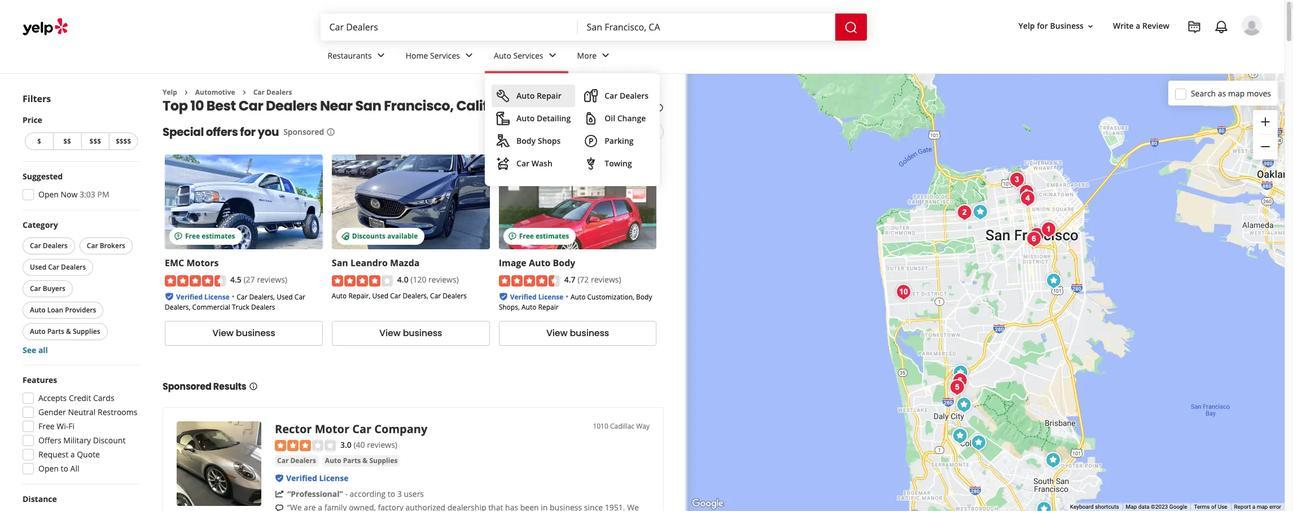 Task type: vqa. For each thing, say whether or not it's contained in the screenshot.
Edit 'BUTTON'
no



Task type: describe. For each thing, give the bounding box(es) containing it.
services for auto services
[[514, 50, 544, 61]]

all
[[38, 345, 48, 356]]

home
[[406, 50, 428, 61]]

price group
[[23, 115, 140, 152]]

more
[[577, 50, 597, 61]]

car inside car brokers button
[[87, 241, 98, 251]]

business categories element
[[319, 41, 1263, 186]]

of
[[1212, 504, 1217, 511]]

repair inside business categories element
[[537, 90, 562, 101]]

24 car wash v2 image
[[496, 157, 510, 171]]

brokers
[[100, 241, 125, 251]]

3.0 (40 reviews)
[[341, 440, 398, 451]]

company
[[375, 422, 428, 437]]

auto detailing link
[[492, 107, 576, 130]]

none field the near
[[587, 21, 827, 33]]

more link
[[568, 41, 622, 73]]

car dealers down 3 star rating image
[[277, 456, 316, 466]]

discounts available
[[352, 232, 418, 241]]

goodyear auto service image
[[950, 362, 972, 384]]

group containing suggested
[[19, 171, 140, 204]]

offers
[[38, 435, 61, 446]]

free estimates for motors
[[185, 232, 235, 241]]

features
[[23, 375, 57, 386]]

emc motors
[[165, 257, 219, 270]]

quote
[[77, 450, 100, 460]]

aamco transmissions & total car care image
[[1283, 122, 1294, 144]]

16 trending v2 image
[[275, 490, 284, 499]]

1 horizontal spatial san francisco toyota image
[[1016, 181, 1039, 204]]

license for motors
[[204, 292, 230, 302]]

$ button
[[25, 133, 53, 150]]

stewart chrysler dodge jeep ram image
[[949, 425, 972, 448]]

parts for leftmost auto parts & supplies button
[[47, 327, 64, 337]]

discount
[[93, 435, 126, 446]]

for inside button
[[1038, 21, 1049, 31]]

shortcuts
[[1096, 504, 1120, 511]]

& for leftmost auto parts & supplies button
[[66, 327, 71, 337]]

dealers inside car dealers, used car dealers, commercial truck dealers
[[251, 303, 275, 312]]

reviews) right the (40 in the left of the page
[[367, 440, 398, 451]]

leandro
[[351, 257, 388, 270]]

open now 3:04 pm
[[38, 189, 109, 200]]

near
[[320, 97, 353, 115]]

16 verified v2 image
[[275, 474, 284, 483]]

auto left loan
[[30, 306, 46, 315]]

auto parts & supplies for leftmost auto parts & supplies button
[[30, 327, 100, 337]]

available
[[387, 232, 418, 241]]

car wash
[[517, 158, 553, 169]]

(40
[[354, 440, 365, 451]]

24 towing v2 image
[[585, 157, 598, 171]]

16 discount available v2 image
[[341, 232, 350, 241]]

users
[[404, 489, 424, 500]]

verified for image
[[510, 292, 537, 302]]

used car dealers
[[30, 263, 86, 272]]

shops
[[538, 136, 561, 146]]

auto repair link
[[492, 85, 576, 107]]

sort:
[[560, 102, 578, 113]]

view business for san leandro mazda
[[380, 327, 442, 340]]

auto left repair,
[[332, 291, 347, 301]]

verified license button for motors
[[176, 291, 230, 302]]

body for image
[[553, 257, 576, 270]]

neutral
[[68, 407, 96, 418]]

16 chevron down v2 image
[[1087, 22, 1096, 31]]

offers
[[206, 124, 238, 140]]

(120
[[411, 275, 427, 285]]

francisco,
[[384, 97, 454, 115]]

16 chevron right v2 image for automotive
[[182, 88, 191, 97]]

"professional"
[[287, 489, 343, 500]]

24 chevron down v2 image for more
[[599, 49, 613, 62]]

suggested
[[23, 171, 63, 182]]

all
[[70, 464, 79, 474]]

16 free estimates v2 image for image
[[508, 232, 517, 241]]

1010
[[593, 422, 609, 431]]

car brokers button
[[80, 238, 133, 255]]

cadillac
[[610, 422, 635, 431]]

view business for emc motors
[[212, 327, 275, 340]]

"professional" - according to 3 users
[[287, 489, 424, 500]]

auto detailing
[[517, 113, 571, 124]]

map region
[[579, 64, 1294, 512]]

license for auto
[[539, 292, 564, 302]]

brad k. image
[[1242, 15, 1263, 36]]

write a review
[[1114, 21, 1170, 31]]

keyboard shortcuts
[[1071, 504, 1120, 511]]

24 chevron down v2 image for home services
[[463, 49, 476, 62]]

motor
[[315, 422, 350, 437]]

free wi-fi
[[38, 421, 75, 432]]

open for open now 3:04 pm
[[38, 189, 59, 200]]

body inside menu
[[517, 136, 536, 146]]

24 auto detailing v2 image
[[496, 112, 510, 125]]

yelp for yelp link on the top left of page
[[163, 88, 177, 97]]

1 horizontal spatial to
[[388, 489, 395, 500]]

auto parts & supplies for the bottom auto parts & supplies button
[[325, 456, 398, 466]]

24 body shop v2 image
[[496, 134, 510, 148]]

0 horizontal spatial san francisco toyota image
[[954, 201, 976, 224]]

3 star rating image
[[275, 441, 336, 452]]

oil change link
[[580, 107, 654, 130]]

car dealers, used car dealers, commercial truck dealers
[[165, 292, 306, 312]]

keyboard shortcuts button
[[1071, 504, 1120, 512]]

error
[[1270, 504, 1282, 511]]

auto inside 'link'
[[325, 456, 341, 466]]

used car dealers button
[[23, 259, 93, 276]]

verified license button for auto
[[510, 291, 564, 302]]

google image
[[690, 497, 727, 512]]

free estimates for auto
[[519, 232, 569, 241]]

view for leandro
[[380, 327, 401, 340]]

auto right 24 auto detailing v2 'icon'
[[517, 113, 535, 124]]

cards
[[93, 393, 114, 404]]

view business link for image auto body
[[499, 321, 657, 346]]

free for motors
[[185, 232, 200, 241]]

auto down (72
[[571, 292, 586, 302]]

special offers for you
[[163, 124, 279, 140]]

1 horizontal spatial verified license button
[[286, 473, 349, 484]]

rector
[[275, 422, 312, 437]]

san francisco honda image
[[1017, 187, 1040, 210]]

Find text field
[[330, 21, 569, 33]]

0 horizontal spatial car dealers button
[[23, 238, 75, 255]]

results
[[213, 381, 247, 394]]

1 horizontal spatial san
[[355, 97, 381, 115]]

car inside car wash link
[[517, 158, 530, 169]]

car dealers up you
[[253, 88, 292, 97]]

1 horizontal spatial dealers,
[[249, 292, 275, 302]]

business for emc motors
[[236, 327, 275, 340]]

restrooms
[[98, 407, 138, 418]]

auto services
[[494, 50, 544, 61]]

towing link
[[580, 152, 654, 175]]

oil
[[605, 113, 616, 124]]

emc motors link
[[165, 257, 219, 270]]

4.7
[[565, 275, 576, 285]]

san leandro mazda link
[[332, 257, 420, 270]]

pm
[[97, 189, 109, 200]]

1 horizontal spatial 16 info v2 image
[[655, 103, 664, 113]]

used for car dealers, used car dealers, commercial truck dealers
[[277, 292, 293, 302]]

view for auto
[[547, 327, 568, 340]]

1 horizontal spatial verified license
[[286, 473, 349, 484]]

shops,
[[499, 303, 520, 312]]

16 verified v2 image for image auto body
[[499, 292, 508, 301]]

request
[[38, 450, 68, 460]]

24 chevron down v2 image for auto services
[[546, 49, 559, 62]]

map for moves
[[1229, 88, 1245, 99]]

oil change
[[605, 113, 646, 124]]

report a map error
[[1235, 504, 1282, 511]]

$$$$ button
[[109, 133, 138, 150]]

juarez tires and brakes image
[[1043, 270, 1066, 292]]

parking
[[605, 136, 634, 146]]

a for map
[[1253, 504, 1256, 511]]

sponsored for sponsored results
[[163, 381, 212, 394]]

rector motor car company image
[[177, 422, 261, 506]]

parts for the bottom auto parts & supplies button
[[343, 456, 361, 466]]

0 horizontal spatial auto parts & supplies button
[[23, 324, 108, 341]]

car buyers button
[[23, 281, 73, 298]]

car buyers
[[30, 284, 65, 294]]

auto repair, used car dealers, car dealers
[[332, 291, 467, 301]]

4 star rating image
[[332, 275, 393, 287]]

auto up 24 auto repair v2 icon
[[494, 50, 512, 61]]

car dealers link for the auto parts & supplies 'link'
[[275, 456, 318, 467]]

auto parts & supplies link
[[323, 456, 400, 467]]

providers
[[65, 306, 96, 315]]

accepts
[[38, 393, 67, 404]]

motors
[[187, 257, 219, 270]]

free for auto
[[519, 232, 534, 241]]

car inside the used car dealers button
[[48, 263, 59, 272]]

10
[[190, 97, 204, 115]]

notifications image
[[1215, 20, 1229, 34]]

safebuy image
[[893, 281, 915, 304]]

terms of use
[[1195, 504, 1228, 511]]



Task type: locate. For each thing, give the bounding box(es) containing it.
a for review
[[1136, 21, 1141, 31]]

map left error
[[1257, 504, 1269, 511]]

price
[[23, 115, 42, 125]]

estimates up motors
[[202, 232, 235, 241]]

1 horizontal spatial yelp
[[1019, 21, 1036, 31]]

16 chevron right v2 image for car dealers
[[240, 88, 249, 97]]

gender
[[38, 407, 66, 418]]

16 verified v2 image down 4.5 star rating image
[[165, 292, 174, 301]]

parts inside 'link'
[[343, 456, 361, 466]]

san
[[355, 97, 381, 115], [332, 257, 348, 270]]

24 chevron down v2 image
[[374, 49, 388, 62], [599, 49, 613, 62]]

filters
[[23, 93, 51, 105]]

1 vertical spatial parts
[[343, 456, 361, 466]]

supplies down providers
[[73, 327, 100, 337]]

verified license up ""professional""
[[286, 473, 349, 484]]

rector motor car company link
[[275, 422, 428, 437]]

terms
[[1195, 504, 1211, 511]]

open for open to all
[[38, 464, 59, 474]]

truck
[[232, 303, 250, 312]]

view business link down auto repair, used car dealers, car dealers
[[332, 321, 490, 346]]

1 view from the left
[[212, 327, 234, 340]]

military
[[63, 435, 91, 446]]

2 estimates from the left
[[536, 232, 569, 241]]

2 horizontal spatial free
[[519, 232, 534, 241]]

repair,
[[349, 291, 371, 301]]

0 vertical spatial map
[[1229, 88, 1245, 99]]

group
[[1254, 110, 1279, 160], [19, 171, 140, 204], [20, 220, 140, 356], [19, 375, 140, 478]]

wi-
[[57, 421, 69, 432]]

autodeals image
[[947, 376, 969, 399]]

services right home
[[430, 50, 460, 61]]

1 horizontal spatial 16 chevron right v2 image
[[240, 88, 249, 97]]

0 horizontal spatial dealers,
[[165, 303, 191, 312]]

menu containing auto repair
[[485, 73, 660, 186]]

0 horizontal spatial for
[[240, 124, 256, 140]]

16 chevron right v2 image right yelp link on the top left of page
[[182, 88, 191, 97]]

1 business from the left
[[236, 327, 275, 340]]

cesar's tires image
[[953, 394, 976, 417]]

auto right shops,
[[522, 303, 537, 312]]

0 horizontal spatial view business link
[[165, 321, 323, 346]]

verified license
[[176, 292, 230, 302], [510, 292, 564, 302], [286, 473, 349, 484]]

2 view business link from the left
[[332, 321, 490, 346]]

2 open from the top
[[38, 464, 59, 474]]

1 vertical spatial a
[[70, 450, 75, 460]]

1 horizontal spatial 24 chevron down v2 image
[[599, 49, 613, 62]]

view for motors
[[212, 327, 234, 340]]

view business link for san leandro mazda
[[332, 321, 490, 346]]

2 horizontal spatial verified license
[[510, 292, 564, 302]]

2 16 free estimates v2 image from the left
[[508, 232, 517, 241]]

to inside group
[[61, 464, 68, 474]]

verified license button up commercial
[[176, 291, 230, 302]]

1 24 chevron down v2 image from the left
[[463, 49, 476, 62]]

dealers, for truck
[[165, 303, 191, 312]]

parking link
[[580, 130, 654, 152]]

verified license up commercial
[[176, 292, 230, 302]]

reviews) for image auto body
[[591, 275, 622, 285]]

1 vertical spatial supplies
[[370, 456, 398, 466]]

16 info v2 image
[[655, 103, 664, 113], [249, 382, 258, 391]]

1 horizontal spatial used
[[277, 292, 293, 302]]

1 24 chevron down v2 image from the left
[[374, 49, 388, 62]]

1 horizontal spatial supplies
[[370, 456, 398, 466]]

2 horizontal spatial body
[[637, 292, 653, 302]]

verified license button down 4.7 star rating image
[[510, 291, 564, 302]]

0 vertical spatial for
[[1038, 21, 1049, 31]]

24 chevron down v2 image inside more link
[[599, 49, 613, 62]]

1 horizontal spatial auto parts & supplies
[[325, 456, 398, 466]]

yelp left 10
[[163, 88, 177, 97]]

free estimates up 'image auto body' link
[[519, 232, 569, 241]]

see all button
[[23, 345, 48, 356]]

car dealers link for oil change link
[[580, 85, 654, 107]]

16 free estimates v2 image up image
[[508, 232, 517, 241]]

0 vertical spatial sponsored
[[284, 127, 324, 137]]

buyside auto image
[[1038, 218, 1061, 241], [1038, 218, 1061, 241]]

16 verified v2 image up shops,
[[499, 292, 508, 301]]

3 business from the left
[[570, 327, 609, 340]]

free up offers
[[38, 421, 55, 432]]

2 vertical spatial a
[[1253, 504, 1256, 511]]

map right as
[[1229, 88, 1245, 99]]

0 vertical spatial auto parts & supplies button
[[23, 324, 108, 341]]

search as map moves
[[1192, 88, 1272, 99]]

open down the suggested
[[38, 189, 59, 200]]

used inside button
[[30, 263, 46, 272]]

change
[[618, 113, 646, 124]]

4.0
[[397, 275, 409, 285]]

0 horizontal spatial body
[[517, 136, 536, 146]]

1 estimates from the left
[[202, 232, 235, 241]]

for
[[1038, 21, 1049, 31], [240, 124, 256, 140]]

services up auto repair link on the left top of the page
[[514, 50, 544, 61]]

san right near
[[355, 97, 381, 115]]

a up all
[[70, 450, 75, 460]]

0 vertical spatial auto parts & supplies
[[30, 327, 100, 337]]

write
[[1114, 21, 1134, 31]]

for left you
[[240, 124, 256, 140]]

2 horizontal spatial used
[[372, 291, 389, 301]]

distance
[[23, 494, 57, 505]]

services for home services
[[430, 50, 460, 61]]

menu
[[485, 73, 660, 186]]

san down '16 discount available v2' image
[[332, 257, 348, 270]]

body for auto
[[637, 292, 653, 302]]

0 horizontal spatial parts
[[47, 327, 64, 337]]

0 vertical spatial a
[[1136, 21, 1141, 31]]

bmw of san francisco image
[[1026, 224, 1049, 247]]

international auto body & paint image
[[1033, 498, 1056, 512]]

1 horizontal spatial business
[[403, 327, 442, 340]]

$$$$
[[116, 137, 131, 146]]

view down commercial
[[212, 327, 234, 340]]

2 horizontal spatial dealers,
[[403, 291, 429, 301]]

parts down loan
[[47, 327, 64, 337]]

dealers, down (120
[[403, 291, 429, 301]]

2 horizontal spatial verified
[[510, 292, 537, 302]]

2 horizontal spatial a
[[1253, 504, 1256, 511]]

yelp inside yelp for business button
[[1019, 21, 1036, 31]]

24 chevron down v2 image inside restaurants link
[[374, 49, 388, 62]]

supplies for leftmost auto parts & supplies button
[[73, 327, 100, 337]]

24 chevron down v2 image right more on the top
[[599, 49, 613, 62]]

$$
[[63, 137, 71, 146]]

used
[[30, 263, 46, 272], [372, 291, 389, 301], [277, 292, 293, 302]]

sponsored results
[[163, 381, 247, 394]]

24 chevron down v2 image down find text field
[[463, 49, 476, 62]]

0 vertical spatial open
[[38, 189, 59, 200]]

0 horizontal spatial map
[[1229, 88, 1245, 99]]

ion cars image
[[1006, 169, 1029, 191], [1006, 169, 1029, 191]]

dealers inside menu
[[620, 90, 649, 101]]

estimates for auto
[[536, 232, 569, 241]]

automotive
[[195, 88, 235, 97]]

license up -
[[319, 473, 349, 484]]

verified license for motors
[[176, 292, 230, 302]]

customization,
[[588, 292, 635, 302]]

rector motor car company
[[275, 422, 428, 437]]

business down auto customization, body shops, auto repair
[[570, 327, 609, 340]]

0 vertical spatial body
[[517, 136, 536, 146]]

terms of use link
[[1195, 504, 1228, 511]]

0 horizontal spatial estimates
[[202, 232, 235, 241]]

business down auto repair, used car dealers, car dealers
[[403, 327, 442, 340]]

0 horizontal spatial view business
[[212, 327, 275, 340]]

24 auto repair v2 image
[[496, 89, 510, 103]]

estimates up 'image auto body' link
[[536, 232, 569, 241]]

1 16 chevron right v2 image from the left
[[182, 88, 191, 97]]

reviews) right (120
[[429, 275, 459, 285]]

2 none field from the left
[[587, 21, 827, 33]]

0 horizontal spatial 16 chevron right v2 image
[[182, 88, 191, 97]]

1 horizontal spatial auto parts & supplies button
[[323, 456, 400, 467]]

Near text field
[[587, 21, 827, 33]]

16 free estimates v2 image
[[174, 232, 183, 241], [508, 232, 517, 241]]

for left "business" at the top right of the page
[[1038, 21, 1049, 31]]

license down 4.7 star rating image
[[539, 292, 564, 302]]

1 vertical spatial to
[[388, 489, 395, 500]]

0 horizontal spatial used
[[30, 263, 46, 272]]

car dealers up oil change
[[605, 90, 649, 101]]

24 chevron down v2 image for restaurants
[[374, 49, 388, 62]]

free estimates link for image auto body
[[499, 155, 657, 250]]

verified down 4.5 star rating image
[[176, 292, 203, 302]]

a right report
[[1253, 504, 1256, 511]]

$
[[37, 137, 41, 146]]

used for auto repair, used car dealers, car dealers
[[372, 291, 389, 301]]

auto services link
[[485, 41, 568, 73]]

16 verified v2 image for emc motors
[[165, 292, 174, 301]]

car dealers button down 3 star rating image
[[275, 456, 318, 467]]

bay city smog image
[[1043, 449, 1065, 472]]

open down request
[[38, 464, 59, 474]]

2 services from the left
[[514, 50, 544, 61]]

& for the bottom auto parts & supplies button
[[363, 456, 368, 466]]

view business down auto customization, body shops, auto repair
[[547, 327, 609, 340]]

2 horizontal spatial license
[[539, 292, 564, 302]]

0 horizontal spatial view
[[212, 327, 234, 340]]

to left all
[[61, 464, 68, 474]]

3 view business from the left
[[547, 327, 609, 340]]

buyers
[[43, 284, 65, 294]]

(27
[[244, 275, 255, 285]]

0 horizontal spatial verified
[[176, 292, 203, 302]]

view down auto customization, body shops, auto repair
[[547, 327, 568, 340]]

1 free estimates link from the left
[[165, 155, 323, 250]]

1 vertical spatial repair
[[539, 303, 559, 312]]

repair up sort:
[[537, 90, 562, 101]]

used inside car dealers, used car dealers, commercial truck dealers
[[277, 292, 293, 302]]

verified down 4.7 star rating image
[[510, 292, 537, 302]]

16 verified v2 image
[[165, 292, 174, 301], [499, 292, 508, 301]]

1 vertical spatial car dealers button
[[275, 456, 318, 467]]

car dealers inside group
[[30, 241, 68, 251]]

body right customization,
[[637, 292, 653, 302]]

home services link
[[397, 41, 485, 73]]

automotive link
[[195, 88, 235, 97]]

menu inside business categories element
[[485, 73, 660, 186]]

free up emc motors
[[185, 232, 200, 241]]

0 horizontal spatial verified license button
[[176, 291, 230, 302]]

auto parts & supplies button down the (40 in the left of the page
[[323, 456, 400, 467]]

detailing
[[537, 113, 571, 124]]

24 oil change v2 image
[[585, 112, 598, 125]]

san francisco toyota image
[[1016, 181, 1039, 204], [954, 201, 976, 224]]

16 info v2 image
[[327, 128, 336, 137]]

1 view business from the left
[[212, 327, 275, 340]]

1 16 verified v2 image from the left
[[165, 292, 174, 301]]

24 chevron down v2 image right auto services
[[546, 49, 559, 62]]

emc
[[165, 257, 184, 270]]

1 horizontal spatial body
[[553, 257, 576, 270]]

zoom in image
[[1259, 115, 1273, 129]]

yelp for business
[[1019, 21, 1084, 31]]

dealers inside the used car dealers button
[[61, 263, 86, 272]]

zoom out image
[[1259, 140, 1273, 154]]

supplies
[[73, 327, 100, 337], [370, 456, 398, 466]]

car dealers button
[[23, 238, 75, 255], [275, 456, 318, 467]]

2 view from the left
[[380, 327, 401, 340]]

1 vertical spatial map
[[1257, 504, 1269, 511]]

a right write
[[1136, 21, 1141, 31]]

reviews) for san leandro mazda
[[429, 275, 459, 285]]

0 vertical spatial supplies
[[73, 327, 100, 337]]

estimates for motors
[[202, 232, 235, 241]]

dealers, down 4.5 star rating image
[[165, 303, 191, 312]]

car dealers link down 3 star rating image
[[275, 456, 318, 467]]

2 business from the left
[[403, 327, 442, 340]]

0 horizontal spatial a
[[70, 450, 75, 460]]

verified license down 4.7 star rating image
[[510, 292, 564, 302]]

24 chevron down v2 image right restaurants
[[374, 49, 388, 62]]

1 horizontal spatial free
[[185, 232, 200, 241]]

yelp left "business" at the top right of the page
[[1019, 21, 1036, 31]]

2 free estimates from the left
[[519, 232, 569, 241]]

group containing category
[[20, 220, 140, 356]]

to left 3
[[388, 489, 395, 500]]

as
[[1219, 88, 1227, 99]]

parts down 3.0
[[343, 456, 361, 466]]

auto up see all button
[[30, 327, 46, 337]]

(72
[[578, 275, 589, 285]]

16 info v2 image right results on the bottom left of the page
[[249, 382, 258, 391]]

view business link down the truck
[[165, 321, 323, 346]]

car dealers inside menu
[[605, 90, 649, 101]]

wash
[[532, 158, 553, 169]]

16 free estimates v2 image for emc
[[174, 232, 183, 241]]

supplies for the bottom auto parts & supplies button
[[370, 456, 398, 466]]

reviews) for emc motors
[[257, 275, 287, 285]]

auto parts & supplies inside 'link'
[[325, 456, 398, 466]]

24 chevron down v2 image
[[463, 49, 476, 62], [546, 49, 559, 62]]

1 horizontal spatial view business
[[380, 327, 442, 340]]

1 none field from the left
[[330, 21, 569, 33]]

1 vertical spatial &
[[363, 456, 368, 466]]

0 horizontal spatial san
[[332, 257, 348, 270]]

credit
[[69, 393, 91, 404]]

0 horizontal spatial 16 info v2 image
[[249, 382, 258, 391]]

map data ©2023 google
[[1126, 504, 1188, 511]]

2 24 chevron down v2 image from the left
[[599, 49, 613, 62]]

verified license for auto
[[510, 292, 564, 302]]

view business link down auto customization, body shops, auto repair
[[499, 321, 657, 346]]

body left shops
[[517, 136, 536, 146]]

body up 4.7
[[553, 257, 576, 270]]

3.0
[[341, 440, 352, 451]]

restaurants link
[[319, 41, 397, 73]]

supplies inside 'link'
[[370, 456, 398, 466]]

auto parts & supplies down the (40 in the left of the page
[[325, 456, 398, 466]]

discounts available link
[[332, 155, 490, 250]]

free estimates up motors
[[185, 232, 235, 241]]

car dealers button down category
[[23, 238, 75, 255]]

ez auto sales image
[[949, 370, 972, 392]]

1 horizontal spatial license
[[319, 473, 349, 484]]

0 horizontal spatial sponsored
[[163, 381, 212, 394]]

auto
[[494, 50, 512, 61], [517, 90, 535, 101], [517, 113, 535, 124], [529, 257, 551, 270], [332, 291, 347, 301], [571, 292, 586, 302], [522, 303, 537, 312], [30, 306, 46, 315], [30, 327, 46, 337], [325, 456, 341, 466]]

0 vertical spatial to
[[61, 464, 68, 474]]

0 horizontal spatial 16 free estimates v2 image
[[174, 232, 183, 241]]

1 horizontal spatial estimates
[[536, 232, 569, 241]]

dealers
[[267, 88, 292, 97], [620, 90, 649, 101], [266, 97, 318, 115], [43, 241, 68, 251], [61, 263, 86, 272], [443, 291, 467, 301], [251, 303, 275, 312], [291, 456, 316, 466]]

free estimates link for emc motors
[[165, 155, 323, 250]]

view down auto repair, used car dealers, car dealers
[[380, 327, 401, 340]]

24 chevron down v2 image inside "home services" link
[[463, 49, 476, 62]]

car dealers link up you
[[253, 88, 292, 97]]

search image
[[845, 21, 858, 34]]

towing
[[605, 158, 632, 169]]

4.5 star rating image
[[165, 275, 226, 287]]

image auto body image
[[968, 432, 991, 454]]

1 view business link from the left
[[165, 321, 323, 346]]

report
[[1235, 504, 1252, 511]]

verified license button up ""professional""
[[286, 473, 349, 484]]

1 open from the top
[[38, 189, 59, 200]]

1 16 free estimates v2 image from the left
[[174, 232, 183, 241]]

sponsored for sponsored
[[284, 127, 324, 137]]

2 16 chevron right v2 image from the left
[[240, 88, 249, 97]]

auto right 24 auto repair v2 icon
[[517, 90, 535, 101]]

4.5
[[230, 275, 242, 285]]

business down the truck
[[236, 327, 275, 340]]

1 horizontal spatial verified
[[286, 473, 317, 484]]

1 vertical spatial 16 info v2 image
[[249, 382, 258, 391]]

3
[[398, 489, 402, 500]]

group containing features
[[19, 375, 140, 478]]

to
[[61, 464, 68, 474], [388, 489, 395, 500]]

view business link
[[165, 321, 323, 346], [332, 321, 490, 346], [499, 321, 657, 346]]

None search field
[[320, 14, 869, 41]]

1 services from the left
[[430, 50, 460, 61]]

view business for image auto body
[[547, 327, 609, 340]]

yelp for yelp for business
[[1019, 21, 1036, 31]]

view business down the truck
[[212, 327, 275, 340]]

user actions element
[[1010, 14, 1279, 84]]

& down 3.0 (40 reviews) on the left of page
[[363, 456, 368, 466]]

2 16 verified v2 image from the left
[[499, 292, 508, 301]]

mazda san francisco image
[[1023, 228, 1046, 250]]

image
[[499, 257, 527, 270]]

commercial
[[192, 303, 230, 312]]

car dealers down category
[[30, 241, 68, 251]]

business for san leandro mazda
[[403, 327, 442, 340]]

dealers, for dealers
[[403, 291, 429, 301]]

free up 'image auto body' link
[[519, 232, 534, 241]]

4.7 star rating image
[[499, 275, 560, 287]]

reviews) right (27
[[257, 275, 287, 285]]

auto up 4.7 star rating image
[[529, 257, 551, 270]]

auto parts & supplies
[[30, 327, 100, 337], [325, 456, 398, 466]]

auto parts & supplies button down the auto loan providers button
[[23, 324, 108, 341]]

car dealers link up "oil"
[[580, 85, 654, 107]]

& inside the auto parts & supplies 'link'
[[363, 456, 368, 466]]

auto down 3.0
[[325, 456, 341, 466]]

business for image auto body
[[570, 327, 609, 340]]

restaurants
[[328, 50, 372, 61]]

dealers, down 4.5 (27 reviews)
[[249, 292, 275, 302]]

0 horizontal spatial free
[[38, 421, 55, 432]]

next image
[[649, 126, 663, 139]]

-
[[345, 489, 348, 500]]

yelp for business button
[[1015, 16, 1100, 36]]

0 vertical spatial san
[[355, 97, 381, 115]]

3 view business link from the left
[[499, 321, 657, 346]]

0 horizontal spatial verified license
[[176, 292, 230, 302]]

24 chevron down v2 image inside auto services link
[[546, 49, 559, 62]]

1 vertical spatial body
[[553, 257, 576, 270]]

0 vertical spatial &
[[66, 327, 71, 337]]

2 horizontal spatial view business
[[547, 327, 609, 340]]

$$ button
[[53, 133, 81, 150]]

category
[[23, 220, 58, 230]]

auto parts & supplies down the auto loan providers button
[[30, 327, 100, 337]]

1 vertical spatial open
[[38, 464, 59, 474]]

free estimates
[[185, 232, 235, 241], [519, 232, 569, 241]]

you
[[258, 124, 279, 140]]

repair down 4.7 star rating image
[[539, 303, 559, 312]]

1 vertical spatial sponsored
[[163, 381, 212, 394]]

1 vertical spatial san
[[332, 257, 348, 270]]

a for quote
[[70, 450, 75, 460]]

1 horizontal spatial free estimates
[[519, 232, 569, 241]]

4.5 (27 reviews)
[[230, 275, 287, 285]]

2 view business from the left
[[380, 327, 442, 340]]

1 free estimates from the left
[[185, 232, 235, 241]]

auto parts & supplies button
[[23, 324, 108, 341], [323, 456, 400, 467]]

0 horizontal spatial license
[[204, 292, 230, 302]]

0 horizontal spatial services
[[430, 50, 460, 61]]

1 vertical spatial auto parts & supplies button
[[323, 456, 400, 467]]

top 10 best car dealers near san francisco, california
[[163, 97, 523, 115]]

©2023
[[1152, 504, 1169, 511]]

$$$
[[90, 137, 101, 146]]

2 horizontal spatial view
[[547, 327, 568, 340]]

sponsored left 16 info v2 icon
[[284, 127, 324, 137]]

24 car dealer v2 image
[[585, 89, 598, 103]]

used down 4.5 (27 reviews)
[[277, 292, 293, 302]]

1 horizontal spatial car dealers button
[[275, 456, 318, 467]]

supplies down 3.0 (40 reviews) on the left of page
[[370, 456, 398, 466]]

special
[[163, 124, 204, 140]]

california
[[457, 97, 523, 115]]

3 view from the left
[[547, 327, 568, 340]]

used right repair,
[[372, 291, 389, 301]]

view business link for emc motors
[[165, 321, 323, 346]]

1 horizontal spatial view business link
[[332, 321, 490, 346]]

16 info v2 image up "next" icon
[[655, 103, 664, 113]]

1 horizontal spatial 24 chevron down v2 image
[[546, 49, 559, 62]]

0 horizontal spatial auto parts & supplies
[[30, 327, 100, 337]]

dealers,
[[403, 291, 429, 301], [249, 292, 275, 302], [165, 303, 191, 312]]

2 24 chevron down v2 image from the left
[[546, 49, 559, 62]]

auto repair
[[517, 90, 562, 101]]

map for error
[[1257, 504, 1269, 511]]

1 horizontal spatial sponsored
[[284, 127, 324, 137]]

2 horizontal spatial verified license button
[[510, 291, 564, 302]]

1 horizontal spatial a
[[1136, 21, 1141, 31]]

16 chevron right v2 image right best
[[240, 88, 249, 97]]

used up car buyers
[[30, 263, 46, 272]]

previous image
[[623, 126, 637, 139]]

projects image
[[1188, 20, 1202, 34]]

image auto body link
[[499, 257, 576, 270]]

24 parking v2 image
[[585, 134, 598, 148]]

16 speech v2 image
[[275, 504, 284, 512]]

None field
[[330, 21, 569, 33], [587, 21, 827, 33]]

car inside car buyers button
[[30, 284, 41, 294]]

1010 cadillac way
[[593, 422, 650, 431]]

0 horizontal spatial &
[[66, 327, 71, 337]]

verified for emc
[[176, 292, 203, 302]]

stress-free auto care / emerald auto image
[[970, 201, 992, 223]]

& inside group
[[66, 327, 71, 337]]

0 horizontal spatial none field
[[330, 21, 569, 33]]

repair inside auto customization, body shops, auto repair
[[539, 303, 559, 312]]

0 vertical spatial yelp
[[1019, 21, 1036, 31]]

0 horizontal spatial to
[[61, 464, 68, 474]]

0 horizontal spatial business
[[236, 327, 275, 340]]

1 horizontal spatial free estimates link
[[499, 155, 657, 250]]

2 free estimates link from the left
[[499, 155, 657, 250]]

view business down auto repair, used car dealers, car dealers
[[380, 327, 442, 340]]

none field find
[[330, 21, 569, 33]]

0 vertical spatial 16 info v2 image
[[655, 103, 664, 113]]

3:04
[[80, 189, 95, 200]]

map
[[1126, 504, 1138, 511]]

16 free estimates v2 image up emc
[[174, 232, 183, 241]]

body inside auto customization, body shops, auto repair
[[637, 292, 653, 302]]

16 chevron right v2 image
[[182, 88, 191, 97], [240, 88, 249, 97]]

0 horizontal spatial 24 chevron down v2 image
[[374, 49, 388, 62]]

top
[[163, 97, 188, 115]]

0 horizontal spatial 16 verified v2 image
[[165, 292, 174, 301]]

0 horizontal spatial free estimates link
[[165, 155, 323, 250]]



